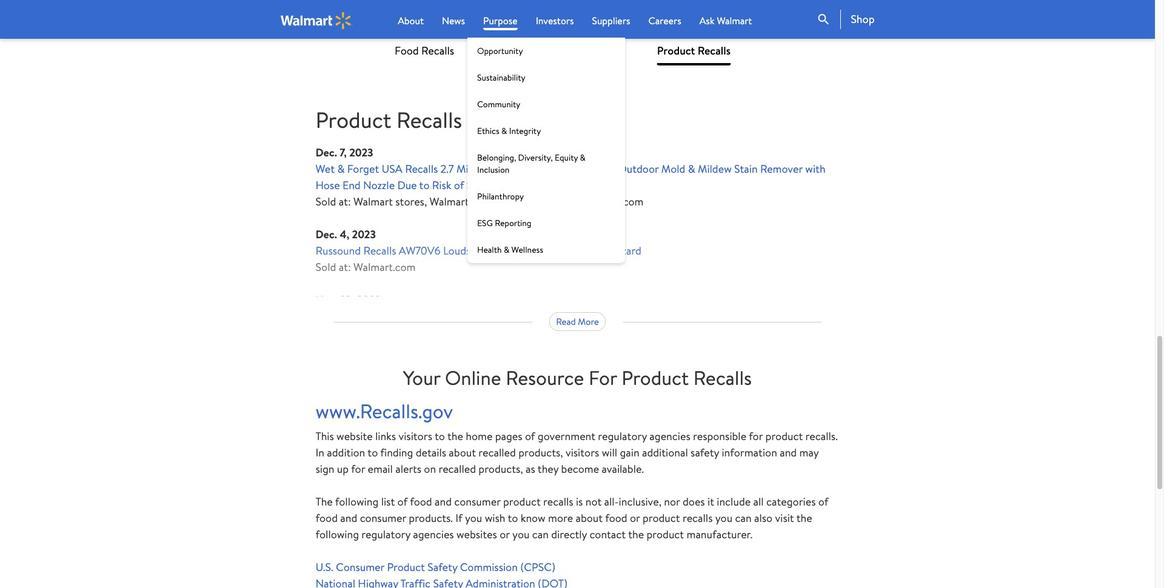 Task type: vqa. For each thing, say whether or not it's contained in the screenshot.
Injury
yes



Task type: describe. For each thing, give the bounding box(es) containing it.
to inside 'dec. 4, 2023 russound recalls aw70v6 loudspeakers due to impact injury hazard sold at: walmart.com'
[[531, 243, 542, 259]]

investors
[[536, 14, 574, 27]]

product recalls link
[[657, 36, 731, 65]]

and up products.
[[435, 494, 452, 509]]

become
[[561, 462, 599, 477]]

recalls down the see list of stores and clubs "link"
[[592, 43, 625, 58]]

read
[[556, 315, 576, 328]]

not
[[585, 494, 602, 509]]

u.s. consumer product safety commission (cpsc) link
[[316, 560, 555, 575]]

irritation
[[528, 178, 570, 193]]

government
[[538, 429, 595, 444]]

skin
[[467, 178, 486, 193]]

& inside belonging, diversity, equity & inclusion
[[580, 152, 586, 164]]

also
[[754, 511, 773, 526]]

of right categories
[[818, 494, 828, 509]]

ethics
[[477, 125, 499, 137]]

health & wellness
[[477, 244, 543, 256]]

read more
[[556, 315, 599, 328]]

2 stores from the left
[[588, 17, 617, 32]]

bottles
[[491, 162, 525, 177]]

0 vertical spatial products,
[[519, 445, 563, 460]]

nov. 22, 2023
[[316, 293, 381, 308]]

22,
[[340, 293, 354, 308]]

does
[[683, 494, 705, 509]]

more
[[548, 511, 573, 526]]

dec. 4, 2023 russound recalls aw70v6 loudspeakers due to impact injury hazard sold at: walmart.com
[[316, 227, 641, 275]]

if
[[455, 511, 462, 526]]

health
[[477, 244, 502, 256]]

regulatory inside the following list of food and consumer product recalls is not all-inclusive, nor does it include all categories of food and consumer products. if you wish to know more about food or product recalls you can also visit the following regulatory agencies websites or you can directly contact the product manufacturer.
[[362, 527, 410, 542]]

gain
[[620, 445, 639, 460]]

walmart.com
[[354, 260, 416, 275]]

shop link
[[841, 10, 875, 29]]

with
[[805, 162, 826, 177]]

purpose
[[483, 14, 518, 27]]

1 stores from the left
[[428, 17, 456, 32]]

community link
[[467, 91, 625, 118]]

consumer
[[336, 560, 384, 575]]

0 vertical spatial for
[[749, 429, 763, 444]]

1 horizontal spatial food
[[410, 494, 432, 509]]

usa
[[382, 162, 402, 177]]

product right for
[[622, 364, 689, 391]]

about
[[398, 14, 424, 27]]

home image
[[280, 12, 352, 29]]

recalls inside "link"
[[421, 43, 454, 58]]

esg reporting link
[[467, 210, 625, 236]]

food recalls link
[[395, 36, 454, 65]]

to inside dec. 7, 2023 wet & forget usa recalls 2.7 million bottles of "xtreme reach" outdoor mold & mildew stain remover with hose end nozzle due to risk of skin and eye irritation sold at: walmart stores, walmart.com, sam's clubs and samsclub.com
[[419, 178, 430, 193]]

sign
[[316, 462, 334, 477]]

(cpsc)
[[520, 560, 555, 575]]

to up email
[[368, 445, 378, 460]]

belonging,
[[477, 152, 516, 164]]

russound recalls aw70v6 loudspeakers due to impact injury hazard link
[[316, 243, 641, 259]]

available.
[[602, 462, 644, 477]]

million
[[457, 162, 488, 177]]

eye
[[508, 178, 525, 193]]

0 horizontal spatial or
[[500, 527, 510, 542]]

& right the mold
[[688, 162, 695, 177]]

due inside dec. 7, 2023 wet & forget usa recalls 2.7 million bottles of "xtreme reach" outdoor mold & mildew stain remover with hose end nozzle due to risk of skin and eye irritation sold at: walmart stores, walmart.com, sam's clubs and samsclub.com
[[397, 178, 417, 193]]

inclusive,
[[619, 494, 661, 509]]

2 vertical spatial 2023
[[357, 293, 381, 308]]

agencies inside the following list of food and consumer product recalls is not all-inclusive, nor does it include all categories of food and consumer products. if you wish to know more about food or product recalls you can also visit the following regulatory agencies websites or you can directly contact the product manufacturer.
[[413, 527, 454, 542]]

and down up on the left bottom of page
[[340, 511, 357, 526]]

esg
[[477, 217, 493, 229]]

1 vertical spatial product recalls
[[316, 105, 462, 135]]

nozzle
[[363, 178, 395, 193]]

pages
[[495, 429, 522, 444]]

the inside www.recalls.gov this website links visitors to the home pages of government regulatory agencies responsible for product recalls. in addition to finding details about recalled products, visitors will gain additional safety information and may sign up for email alerts on recalled products, as they become available.
[[447, 429, 463, 444]]

on
[[424, 462, 436, 477]]

sustainability link
[[467, 64, 625, 91]]

1 horizontal spatial the
[[628, 527, 644, 542]]

products.
[[409, 511, 453, 526]]

belonging, diversity, equity & inclusion
[[477, 152, 586, 176]]

to inside the following list of food and consumer product recalls is not all-inclusive, nor does it include all categories of food and consumer products. if you wish to know more about food or product recalls you can also visit the following regulatory agencies websites or you can directly contact the product manufacturer.
[[508, 511, 518, 526]]

and down inclusion on the left top
[[489, 178, 506, 193]]

u.s. consumer product safety commission (cpsc)
[[316, 560, 555, 575]]

0 vertical spatial recalled
[[479, 445, 516, 460]]

equity
[[555, 152, 578, 164]]

sold at: select walmart stores and sam's clubs. see list of stores and clubs .
[[316, 17, 665, 32]]

see list of stores and clubs link
[[539, 17, 663, 32]]

your
[[403, 364, 440, 391]]

may
[[799, 445, 819, 460]]

2023 for recalls
[[352, 227, 376, 242]]

0 horizontal spatial food
[[316, 511, 338, 526]]

commission
[[460, 560, 518, 575]]

mold
[[661, 162, 685, 177]]

injury
[[580, 243, 606, 259]]

1 vertical spatial following
[[316, 527, 359, 542]]

product down .
[[657, 43, 695, 58]]

1 vertical spatial for
[[351, 462, 365, 477]]

ask walmart
[[699, 14, 752, 27]]

finding
[[380, 445, 413, 460]]

they
[[538, 462, 559, 477]]

ask
[[699, 14, 715, 27]]

additional
[[642, 445, 688, 460]]

alerts
[[395, 462, 421, 477]]

health & wellness link
[[467, 236, 625, 263]]

this
[[316, 429, 334, 444]]

regulatory inside www.recalls.gov this website links visitors to the home pages of government regulatory agencies responsible for product recalls. in addition to finding details about recalled products, visitors will gain additional safety information and may sign up for email alerts on recalled products, as they become available.
[[598, 429, 647, 444]]

& right 'wet'
[[337, 162, 345, 177]]

careers
[[648, 14, 681, 27]]

0 horizontal spatial can
[[532, 527, 549, 542]]

recalls down ask at the right
[[698, 43, 731, 58]]

about inside the following list of food and consumer product recalls is not all-inclusive, nor does it include all categories of food and consumer products. if you wish to know more about food or product recalls you can also visit the following regulatory agencies websites or you can directly contact the product manufacturer.
[[576, 511, 603, 526]]

all
[[753, 494, 764, 509]]

careers link
[[648, 13, 681, 28]]

2 horizontal spatial you
[[715, 511, 732, 526]]

opportunity
[[477, 45, 523, 57]]

opportunity link
[[467, 38, 625, 64]]

walmart up food
[[386, 17, 425, 32]]

of inside www.recalls.gov this website links visitors to the home pages of government regulatory agencies responsible for product recalls. in addition to finding details about recalled products, visitors will gain additional safety information and may sign up for email alerts on recalled products, as they become available.
[[525, 429, 535, 444]]

nor
[[664, 494, 680, 509]]

philanthropy link
[[467, 183, 625, 210]]

manufacturer.
[[687, 527, 753, 542]]

to up details
[[435, 429, 445, 444]]

about inside www.recalls.gov this website links visitors to the home pages of government regulatory agencies responsible for product recalls. in addition to finding details about recalled products, visitors will gain additional safety information and may sign up for email alerts on recalled products, as they become available.
[[449, 445, 476, 460]]

reporting
[[495, 217, 531, 229]]

product left the safety
[[387, 560, 425, 575]]

pharmacy / otc drug recalls
[[486, 43, 625, 58]]

ethics & integrity link
[[467, 118, 625, 144]]

as
[[526, 462, 535, 477]]

4,
[[340, 227, 349, 242]]

categories
[[766, 494, 816, 509]]

2023 for &
[[349, 145, 373, 160]]



Task type: locate. For each thing, give the bounding box(es) containing it.
product up 7,
[[316, 105, 391, 135]]

you right "if"
[[465, 511, 482, 526]]

0 horizontal spatial recalls
[[543, 494, 573, 509]]

purpose button
[[483, 13, 518, 30]]

2023 up forget
[[349, 145, 373, 160]]

2023
[[349, 145, 373, 160], [352, 227, 376, 242], [357, 293, 381, 308]]

1 horizontal spatial product recalls
[[657, 43, 731, 58]]

1 vertical spatial due
[[509, 243, 529, 259]]

sold inside dec. 7, 2023 wet & forget usa recalls 2.7 million bottles of "xtreme reach" outdoor mold & mildew stain remover with hose end nozzle due to risk of skin and eye irritation sold at: walmart stores, walmart.com, sam's clubs and samsclub.com
[[316, 194, 336, 209]]

walmart down nozzle
[[354, 194, 393, 209]]

at: left select
[[339, 17, 351, 32]]

1 vertical spatial 2023
[[352, 227, 376, 242]]

0 horizontal spatial agencies
[[413, 527, 454, 542]]

food down all-
[[605, 511, 627, 526]]

following up the 'u.s.'
[[316, 527, 359, 542]]

forget
[[347, 162, 379, 177]]

recalls up responsible
[[694, 364, 752, 391]]

0 vertical spatial agencies
[[650, 429, 690, 444]]

reach"
[[582, 162, 615, 177]]

can down include
[[735, 511, 752, 526]]

stores
[[428, 17, 456, 32], [588, 17, 617, 32]]

1 vertical spatial the
[[796, 511, 812, 526]]

recalls up walmart.com
[[363, 243, 396, 259]]

0 vertical spatial consumer
[[454, 494, 501, 509]]

product inside www.recalls.gov this website links visitors to the home pages of government regulatory agencies responsible for product recalls. in addition to finding details about recalled products, visitors will gain additional safety information and may sign up for email alerts on recalled products, as they become available.
[[765, 429, 803, 444]]

about down home
[[449, 445, 476, 460]]

0 vertical spatial can
[[735, 511, 752, 526]]

about down not
[[576, 511, 603, 526]]

dec.
[[316, 145, 337, 160], [316, 227, 337, 242]]

website
[[337, 429, 373, 444]]

1 horizontal spatial visitors
[[566, 445, 599, 460]]

2023 inside dec. 7, 2023 wet & forget usa recalls 2.7 million bottles of "xtreme reach" outdoor mold & mildew stain remover with hose end nozzle due to risk of skin and eye irritation sold at: walmart stores, walmart.com, sam's clubs and samsclub.com
[[349, 145, 373, 160]]

sam's up opportunity on the top
[[479, 17, 505, 32]]

product recalls down ask at the right
[[657, 43, 731, 58]]

suppliers button
[[592, 13, 630, 28]]

& right the equity on the left
[[580, 152, 586, 164]]

at: inside 'dec. 4, 2023 russound recalls aw70v6 loudspeakers due to impact injury hazard sold at: walmart.com'
[[339, 260, 351, 275]]

1 vertical spatial can
[[532, 527, 549, 542]]

1 horizontal spatial can
[[735, 511, 752, 526]]

agencies down products.
[[413, 527, 454, 542]]

0 horizontal spatial product recalls
[[316, 105, 462, 135]]

dec. up 'wet'
[[316, 145, 337, 160]]

0 vertical spatial following
[[335, 494, 379, 509]]

select
[[354, 17, 383, 32]]

0 vertical spatial recalls
[[543, 494, 573, 509]]

0 vertical spatial at:
[[339, 17, 351, 32]]

agencies up additional
[[650, 429, 690, 444]]

of right the investors dropdown button
[[575, 17, 585, 32]]

2023 inside 'dec. 4, 2023 russound recalls aw70v6 loudspeakers due to impact injury hazard sold at: walmart.com'
[[352, 227, 376, 242]]

or down wish
[[500, 527, 510, 542]]

2 horizontal spatial the
[[796, 511, 812, 526]]

dec. left the 4,
[[316, 227, 337, 242]]

for
[[749, 429, 763, 444], [351, 462, 365, 477]]

sold down hose
[[316, 194, 336, 209]]

search
[[816, 12, 831, 27]]

for up information
[[749, 429, 763, 444]]

consumer up wish
[[454, 494, 501, 509]]

2 at: from the top
[[339, 194, 351, 209]]

1 vertical spatial sam's
[[497, 194, 523, 209]]

inclusion
[[477, 164, 509, 176]]

1 sold from the top
[[316, 17, 336, 32]]

1 horizontal spatial regulatory
[[598, 429, 647, 444]]

2023 right 22,
[[357, 293, 381, 308]]

community
[[477, 98, 520, 110]]

following
[[335, 494, 379, 509], [316, 527, 359, 542]]

stain
[[734, 162, 758, 177]]

it
[[708, 494, 714, 509]]

0 horizontal spatial you
[[465, 511, 482, 526]]

visitors up details
[[399, 429, 432, 444]]

and left purpose dropdown button
[[459, 17, 476, 32]]

products, left as on the bottom left of page
[[479, 462, 523, 477]]

1 horizontal spatial recalls
[[683, 511, 713, 526]]

in
[[316, 445, 324, 460]]

to left the risk
[[419, 178, 430, 193]]

clubs
[[526, 194, 552, 209]]

1 vertical spatial regulatory
[[362, 527, 410, 542]]

or down inclusive, at the bottom right
[[630, 511, 640, 526]]

for right up on the left bottom of page
[[351, 462, 365, 477]]

visitors up 'become'
[[566, 445, 599, 460]]

u.s.
[[316, 560, 333, 575]]

to right wish
[[508, 511, 518, 526]]

product recalls inside product recalls link
[[657, 43, 731, 58]]

for
[[589, 364, 617, 391]]

0 vertical spatial product recalls
[[657, 43, 731, 58]]

hazard
[[609, 243, 641, 259]]

impact
[[544, 243, 577, 259]]

1 vertical spatial sold
[[316, 194, 336, 209]]

0 vertical spatial or
[[630, 511, 640, 526]]

& right the health
[[504, 244, 509, 256]]

belonging, diversity, equity & inclusion link
[[467, 144, 625, 183]]

regulatory
[[598, 429, 647, 444], [362, 527, 410, 542]]

1 vertical spatial visitors
[[566, 445, 599, 460]]

recalls inside 'dec. 4, 2023 russound recalls aw70v6 loudspeakers due to impact injury hazard sold at: walmart.com'
[[363, 243, 396, 259]]

list right the see
[[559, 17, 572, 32]]

product recalls up 'usa'
[[316, 105, 462, 135]]

dec. inside 'dec. 4, 2023 russound recalls aw70v6 loudspeakers due to impact injury hazard sold at: walmart.com'
[[316, 227, 337, 242]]

visit
[[775, 511, 794, 526]]

of up irritation
[[527, 162, 537, 177]]

recalls right food
[[421, 43, 454, 58]]

investors button
[[536, 13, 574, 28]]

home
[[466, 429, 493, 444]]

all-
[[604, 494, 619, 509]]

dec. for wet
[[316, 145, 337, 160]]

0 vertical spatial sam's
[[479, 17, 505, 32]]

2 vertical spatial the
[[628, 527, 644, 542]]

0 horizontal spatial the
[[447, 429, 463, 444]]

sam's down the eye
[[497, 194, 523, 209]]

recalls down does
[[683, 511, 713, 526]]

0 vertical spatial regulatory
[[598, 429, 647, 444]]

and down irritation
[[555, 194, 572, 209]]

you up the manufacturer.
[[715, 511, 732, 526]]

online
[[445, 364, 501, 391]]

or
[[630, 511, 640, 526], [500, 527, 510, 542]]

philanthropy
[[477, 190, 524, 203]]

0 horizontal spatial about
[[449, 445, 476, 460]]

recalls inside dec. 7, 2023 wet & forget usa recalls 2.7 million bottles of "xtreme reach" outdoor mold & mildew stain remover with hose end nozzle due to risk of skin and eye irritation sold at: walmart stores, walmart.com, sam's clubs and samsclub.com
[[405, 162, 438, 177]]

0 horizontal spatial recalled
[[439, 462, 476, 477]]

1 vertical spatial or
[[500, 527, 510, 542]]

and
[[459, 17, 476, 32], [619, 17, 636, 32], [489, 178, 506, 193], [555, 194, 572, 209], [780, 445, 797, 460], [435, 494, 452, 509], [340, 511, 357, 526]]

about button
[[398, 13, 424, 28]]

3 sold from the top
[[316, 260, 336, 275]]

stores up drug at top
[[588, 17, 617, 32]]

www.recalls.gov link
[[316, 398, 453, 424]]

you down know
[[512, 527, 530, 542]]

regulatory up gain
[[598, 429, 647, 444]]

recalls left '2.7'
[[405, 162, 438, 177]]

walmart.com,
[[430, 194, 494, 209]]

walmart inside dec. 7, 2023 wet & forget usa recalls 2.7 million bottles of "xtreme reach" outdoor mold & mildew stain remover with hose end nozzle due to risk of skin and eye irritation sold at: walmart stores, walmart.com, sam's clubs and samsclub.com
[[354, 194, 393, 209]]

consumer left products.
[[360, 511, 406, 526]]

can down know
[[532, 527, 549, 542]]

2023 right the 4,
[[352, 227, 376, 242]]

see
[[539, 17, 556, 32]]

0 vertical spatial the
[[447, 429, 463, 444]]

diversity,
[[518, 152, 553, 164]]

contact
[[590, 527, 626, 542]]

&
[[501, 125, 507, 137], [580, 152, 586, 164], [337, 162, 345, 177], [688, 162, 695, 177], [504, 244, 509, 256]]

you
[[465, 511, 482, 526], [715, 511, 732, 526], [512, 527, 530, 542]]

walmart right ask at the right
[[717, 14, 752, 27]]

food down the
[[316, 511, 338, 526]]

due down reporting
[[509, 243, 529, 259]]

samsclub.com
[[575, 194, 644, 209]]

recalls up the more
[[543, 494, 573, 509]]

3 at: from the top
[[339, 260, 351, 275]]

1 horizontal spatial for
[[749, 429, 763, 444]]

2 vertical spatial at:
[[339, 260, 351, 275]]

2 horizontal spatial food
[[605, 511, 627, 526]]

walmart inside ask walmart link
[[717, 14, 752, 27]]

list
[[559, 17, 572, 32], [381, 494, 395, 509]]

products, up they
[[519, 445, 563, 460]]

and inside www.recalls.gov this website links visitors to the home pages of government regulatory agencies responsible for product recalls. in addition to finding details about recalled products, visitors will gain additional safety information and may sign up for email alerts on recalled products, as they become available.
[[780, 445, 797, 460]]

the right the visit
[[796, 511, 812, 526]]

1 horizontal spatial consumer
[[454, 494, 501, 509]]

and left clubs
[[619, 17, 636, 32]]

1 dec. from the top
[[316, 145, 337, 160]]

1 vertical spatial agencies
[[413, 527, 454, 542]]

dec. for russound
[[316, 227, 337, 242]]

0 horizontal spatial list
[[381, 494, 395, 509]]

the left home
[[447, 429, 463, 444]]

due up "stores,"
[[397, 178, 417, 193]]

due inside 'dec. 4, 2023 russound recalls aw70v6 loudspeakers due to impact injury hazard sold at: walmart.com'
[[509, 243, 529, 259]]

1 vertical spatial at:
[[339, 194, 351, 209]]

list down email
[[381, 494, 395, 509]]

1 horizontal spatial due
[[509, 243, 529, 259]]

ask walmart link
[[699, 13, 752, 28]]

1 vertical spatial dec.
[[316, 227, 337, 242]]

1 vertical spatial list
[[381, 494, 395, 509]]

to left impact
[[531, 243, 542, 259]]

2 sold from the top
[[316, 194, 336, 209]]

aw70v6
[[399, 243, 441, 259]]

nov.
[[316, 293, 337, 308]]

0 vertical spatial due
[[397, 178, 417, 193]]

recalls
[[543, 494, 573, 509], [683, 511, 713, 526]]

1 horizontal spatial stores
[[588, 17, 617, 32]]

recalled right the "on"
[[439, 462, 476, 477]]

dec. inside dec. 7, 2023 wet & forget usa recalls 2.7 million bottles of "xtreme reach" outdoor mold & mildew stain remover with hose end nozzle due to risk of skin and eye irritation sold at: walmart stores, walmart.com, sam's clubs and samsclub.com
[[316, 145, 337, 160]]

1 horizontal spatial agencies
[[650, 429, 690, 444]]

0 vertical spatial dec.
[[316, 145, 337, 160]]

recalled down pages in the bottom of the page
[[479, 445, 516, 460]]

agencies inside www.recalls.gov this website links visitors to the home pages of government regulatory agencies responsible for product recalls. in addition to finding details about recalled products, visitors will gain additional safety information and may sign up for email alerts on recalled products, as they become available.
[[650, 429, 690, 444]]

more
[[578, 315, 599, 328]]

safety
[[691, 445, 719, 460]]

pharmacy
[[486, 43, 532, 58]]

clubs
[[639, 17, 663, 32]]

2 dec. from the top
[[316, 227, 337, 242]]

can
[[735, 511, 752, 526], [532, 527, 549, 542]]

at: inside dec. 7, 2023 wet & forget usa recalls 2.7 million bottles of "xtreme reach" outdoor mold & mildew stain remover with hose end nozzle due to risk of skin and eye irritation sold at: walmart stores, walmart.com, sam's clubs and samsclub.com
[[339, 194, 351, 209]]

email
[[368, 462, 393, 477]]

0 horizontal spatial visitors
[[399, 429, 432, 444]]

at: down end
[[339, 194, 351, 209]]

1 horizontal spatial you
[[512, 527, 530, 542]]

stores,
[[395, 194, 427, 209]]

1 horizontal spatial or
[[630, 511, 640, 526]]

drug
[[566, 43, 590, 58]]

sold down the russound
[[316, 260, 336, 275]]

0 horizontal spatial regulatory
[[362, 527, 410, 542]]

1 vertical spatial about
[[576, 511, 603, 526]]

0 horizontal spatial stores
[[428, 17, 456, 32]]

regulatory up consumer in the bottom left of the page
[[362, 527, 410, 542]]

sold inside 'dec. 4, 2023 russound recalls aw70v6 loudspeakers due to impact injury hazard sold at: walmart.com'
[[316, 260, 336, 275]]

food up products.
[[410, 494, 432, 509]]

.
[[663, 17, 665, 32]]

following right the
[[335, 494, 379, 509]]

0 vertical spatial 2023
[[349, 145, 373, 160]]

sustainability
[[477, 72, 525, 84]]

pharmacy / otc drug recalls link
[[486, 36, 625, 65]]

stores up food recalls
[[428, 17, 456, 32]]

1 vertical spatial products,
[[479, 462, 523, 477]]

sold left select
[[316, 17, 336, 32]]

due
[[397, 178, 417, 193], [509, 243, 529, 259]]

recalls up '2.7'
[[396, 105, 462, 135]]

2.7
[[441, 162, 454, 177]]

of right pages in the bottom of the page
[[525, 429, 535, 444]]

1 vertical spatial consumer
[[360, 511, 406, 526]]

1 vertical spatial recalls
[[683, 511, 713, 526]]

0 vertical spatial sold
[[316, 17, 336, 32]]

of down alerts
[[397, 494, 408, 509]]

0 vertical spatial visitors
[[399, 429, 432, 444]]

walmart
[[717, 14, 752, 27], [386, 17, 425, 32], [354, 194, 393, 209]]

visitors
[[399, 429, 432, 444], [566, 445, 599, 460]]

the following list of food and consumer product recalls is not all-inclusive, nor does it include all categories of food and consumer products. if you wish to know more about food or product recalls you can also visit the following regulatory agencies websites or you can directly contact the product manufacturer.
[[316, 494, 828, 542]]

1 horizontal spatial list
[[559, 17, 572, 32]]

2 vertical spatial sold
[[316, 260, 336, 275]]

your online resource for product recalls
[[403, 364, 752, 391]]

end
[[343, 178, 361, 193]]

addition
[[327, 445, 365, 460]]

1 vertical spatial recalled
[[439, 462, 476, 477]]

clubs.
[[508, 17, 536, 32]]

1 horizontal spatial recalled
[[479, 445, 516, 460]]

is
[[576, 494, 583, 509]]

1 at: from the top
[[339, 17, 351, 32]]

1 horizontal spatial about
[[576, 511, 603, 526]]

list inside the following list of food and consumer product recalls is not all-inclusive, nor does it include all categories of food and consumer products. if you wish to know more about food or product recalls you can also visit the following regulatory agencies websites or you can directly contact the product manufacturer.
[[381, 494, 395, 509]]

sam's inside dec. 7, 2023 wet & forget usa recalls 2.7 million bottles of "xtreme reach" outdoor mold & mildew stain remover with hose end nozzle due to risk of skin and eye irritation sold at: walmart stores, walmart.com, sam's clubs and samsclub.com
[[497, 194, 523, 209]]

at: down the russound
[[339, 260, 351, 275]]

mildew
[[698, 162, 732, 177]]

the right contact
[[628, 527, 644, 542]]

& right ethics
[[501, 125, 507, 137]]

/
[[535, 43, 539, 58]]

wet & forget usa recalls 2.7 million bottles of "xtreme reach" outdoor mold & mildew stain remover with hose end nozzle due to risk of skin and eye irritation link
[[316, 162, 826, 193]]

and left may
[[780, 445, 797, 460]]

0 vertical spatial list
[[559, 17, 572, 32]]

0 horizontal spatial for
[[351, 462, 365, 477]]

wet
[[316, 162, 335, 177]]

0 horizontal spatial consumer
[[360, 511, 406, 526]]

safety
[[428, 560, 457, 575]]

of up walmart.com,
[[454, 178, 464, 193]]

news
[[442, 14, 465, 27]]

0 horizontal spatial due
[[397, 178, 417, 193]]

0 vertical spatial about
[[449, 445, 476, 460]]

food
[[410, 494, 432, 509], [316, 511, 338, 526], [605, 511, 627, 526]]



